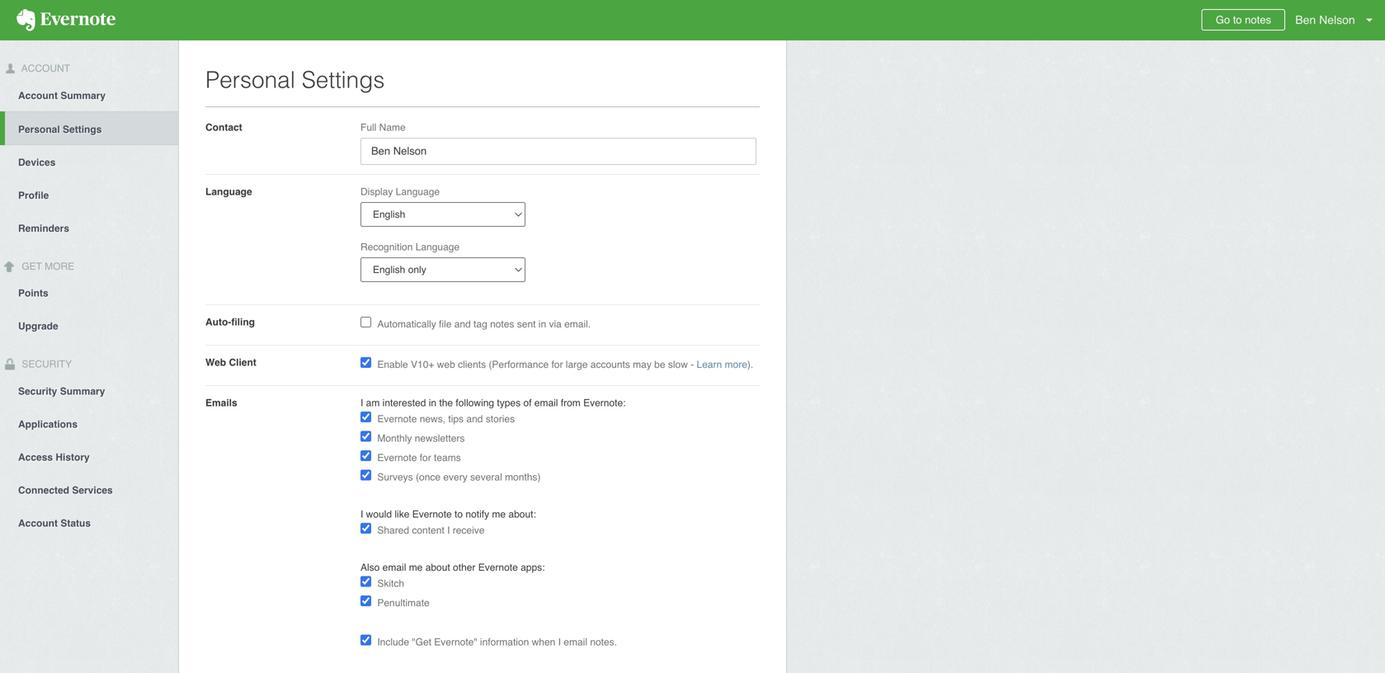 Task type: vqa. For each thing, say whether or not it's contained in the screenshot.
more actions field
no



Task type: describe. For each thing, give the bounding box(es) containing it.
Full Name text field
[[361, 138, 757, 165]]

evernote down interested
[[377, 413, 417, 425]]

language for display
[[396, 186, 440, 198]]

types
[[497, 397, 521, 409]]

security for security summary
[[18, 386, 57, 397]]

tag
[[474, 319, 488, 330]]

ben nelson link
[[1292, 0, 1386, 40]]

services
[[72, 485, 113, 496]]

0 vertical spatial in
[[539, 319, 546, 330]]

account for account
[[19, 63, 70, 74]]

personal settings link
[[5, 111, 178, 145]]

include
[[377, 637, 409, 648]]

to inside go to notes link
[[1234, 14, 1243, 26]]

full name
[[361, 122, 406, 133]]

1 vertical spatial me
[[409, 562, 423, 574]]

display
[[361, 186, 393, 198]]

-
[[691, 359, 694, 371]]

profile link
[[0, 178, 178, 211]]

about:
[[509, 509, 536, 520]]

account summary link
[[0, 78, 178, 111]]

recognition
[[361, 241, 413, 253]]

i right when
[[558, 637, 561, 648]]

i left am
[[361, 397, 363, 409]]

account for account status
[[18, 518, 58, 529]]

display language
[[361, 186, 440, 198]]

Shared content I receive checkbox
[[361, 523, 371, 534]]

applications
[[18, 419, 78, 430]]

about
[[426, 562, 450, 574]]

auto-
[[206, 317, 231, 328]]

notes.
[[590, 637, 617, 648]]

security summary
[[18, 386, 105, 397]]

account status
[[18, 518, 91, 529]]

0 vertical spatial and
[[455, 319, 471, 330]]

emails
[[206, 397, 237, 409]]

web
[[206, 357, 226, 368]]

evernote image
[[0, 9, 132, 31]]

am
[[366, 397, 380, 409]]

devices
[[18, 157, 56, 168]]

0 horizontal spatial settings
[[63, 124, 102, 135]]

i down i would like evernote to notify me about:
[[447, 525, 450, 536]]

automatically file and tag notes sent in via email.
[[377, 319, 591, 330]]

monthly newsletters
[[377, 433, 465, 444]]

sent
[[517, 319, 536, 330]]

devices link
[[0, 145, 178, 178]]

i up shared content i receive checkbox
[[361, 509, 363, 520]]

Include "Get Evernote" information when I email notes. checkbox
[[361, 635, 371, 646]]

0 horizontal spatial notes
[[490, 319, 515, 330]]

go to notes link
[[1202, 9, 1286, 31]]

via
[[549, 319, 562, 330]]

language for recognition
[[416, 241, 460, 253]]

0 vertical spatial me
[[492, 509, 506, 520]]

account status link
[[0, 506, 178, 539]]

upgrade
[[18, 321, 58, 332]]

news,
[[420, 413, 446, 425]]

recognition language
[[361, 241, 460, 253]]

access history link
[[0, 440, 178, 473]]

notify
[[466, 509, 489, 520]]

points link
[[0, 276, 178, 309]]

0 horizontal spatial personal
[[18, 124, 60, 135]]

following
[[456, 397, 494, 409]]

more
[[725, 359, 748, 371]]

2 horizontal spatial email
[[564, 637, 588, 648]]

evernote:
[[584, 397, 626, 409]]

evernote right other
[[478, 562, 518, 574]]

include "get evernote" information when i email notes.
[[377, 637, 617, 648]]

personal settings inside personal settings link
[[18, 124, 102, 135]]

Penultimate checkbox
[[361, 596, 371, 607]]

Monthly newsletters checkbox
[[361, 431, 371, 442]]

web
[[437, 359, 455, 371]]

reminders link
[[0, 211, 178, 244]]

connected services
[[18, 485, 113, 496]]

(performance
[[489, 359, 549, 371]]

"get
[[412, 637, 432, 648]]

of
[[524, 397, 532, 409]]

summary for security summary
[[60, 386, 105, 397]]

email.
[[565, 319, 591, 330]]

when
[[532, 637, 556, 648]]

account for account summary
[[18, 90, 58, 101]]

1 vertical spatial email
[[383, 562, 406, 574]]

every
[[443, 472, 468, 483]]

months)
[[505, 472, 541, 483]]

0 horizontal spatial for
[[420, 452, 431, 464]]

ben
[[1296, 13, 1317, 26]]

enable
[[377, 359, 408, 371]]

web client
[[206, 357, 256, 368]]

large
[[566, 359, 588, 371]]

learn
[[697, 359, 722, 371]]

slow
[[668, 359, 688, 371]]

learn more link
[[697, 359, 748, 371]]



Task type: locate. For each thing, give the bounding box(es) containing it.
language
[[206, 186, 252, 198], [396, 186, 440, 198], [416, 241, 460, 253]]

summary for account summary
[[61, 90, 106, 101]]

1 horizontal spatial personal
[[206, 67, 295, 93]]

interested
[[383, 397, 426, 409]]

1 horizontal spatial for
[[552, 359, 563, 371]]

2 vertical spatial email
[[564, 637, 588, 648]]

for left large
[[552, 359, 563, 371]]

1 vertical spatial account
[[18, 90, 58, 101]]

me left about
[[409, 562, 423, 574]]

and
[[455, 319, 471, 330], [467, 413, 483, 425]]

newsletters
[[415, 433, 465, 444]]

language right recognition
[[416, 241, 460, 253]]

email
[[535, 397, 558, 409], [383, 562, 406, 574], [564, 637, 588, 648]]

email left notes.
[[564, 637, 588, 648]]

shared content i receive
[[377, 525, 485, 536]]

0 vertical spatial notes
[[1246, 14, 1272, 26]]

go to notes
[[1216, 14, 1272, 26]]

0 horizontal spatial to
[[455, 509, 463, 520]]

settings up devices "link"
[[63, 124, 102, 135]]

applications link
[[0, 407, 178, 440]]

language right display at the left top
[[396, 186, 440, 198]]

evernote news, tips and stories
[[377, 413, 515, 425]]

and down following
[[467, 413, 483, 425]]

filing
[[231, 317, 255, 328]]

full
[[361, 122, 377, 133]]

me right notify
[[492, 509, 506, 520]]

auto-filing
[[206, 317, 255, 328]]

penultimate
[[377, 598, 430, 609]]

for up (once
[[420, 452, 431, 464]]

0 horizontal spatial personal settings
[[18, 124, 102, 135]]

get
[[22, 261, 42, 272]]

1 vertical spatial for
[[420, 452, 431, 464]]

notes right go
[[1246, 14, 1272, 26]]

evernote
[[377, 413, 417, 425], [377, 452, 417, 464], [412, 509, 452, 520], [478, 562, 518, 574]]

1 horizontal spatial personal settings
[[206, 67, 385, 93]]

status
[[61, 518, 91, 529]]

get more
[[19, 261, 74, 272]]

1 vertical spatial notes
[[490, 319, 515, 330]]

contact
[[206, 122, 242, 133]]

profile
[[18, 190, 49, 201]]

Automatically file and tag notes sent in via email. checkbox
[[361, 317, 371, 328]]

1 horizontal spatial settings
[[302, 67, 385, 93]]

0 vertical spatial account
[[19, 63, 70, 74]]

1 horizontal spatial me
[[492, 509, 506, 520]]

0 vertical spatial personal settings
[[206, 67, 385, 93]]

security for security
[[19, 359, 72, 370]]

security summary link
[[0, 374, 178, 407]]

clients
[[458, 359, 486, 371]]

more
[[45, 261, 74, 272]]

evernote up surveys
[[377, 452, 417, 464]]

receive
[[453, 525, 485, 536]]

accounts
[[591, 359, 630, 371]]

file
[[439, 319, 452, 330]]

1 vertical spatial personal
[[18, 124, 60, 135]]

summary up applications link
[[60, 386, 105, 397]]

personal
[[206, 67, 295, 93], [18, 124, 60, 135]]

0 horizontal spatial in
[[429, 397, 437, 409]]

0 vertical spatial personal
[[206, 67, 295, 93]]

reminders
[[18, 223, 69, 234]]

0 vertical spatial security
[[19, 359, 72, 370]]

account summary
[[18, 90, 106, 101]]

in
[[539, 319, 546, 330], [429, 397, 437, 409]]

go
[[1216, 14, 1231, 26]]

0 vertical spatial summary
[[61, 90, 106, 101]]

and right file
[[455, 319, 471, 330]]

security up applications
[[18, 386, 57, 397]]

personal up devices
[[18, 124, 60, 135]]

1 vertical spatial personal settings
[[18, 124, 102, 135]]

history
[[56, 452, 90, 463]]

1 vertical spatial in
[[429, 397, 437, 409]]

the
[[439, 397, 453, 409]]

would
[[366, 509, 392, 520]]

0 vertical spatial to
[[1234, 14, 1243, 26]]

in left the on the bottom left of the page
[[429, 397, 437, 409]]

may
[[633, 359, 652, 371]]

to
[[1234, 14, 1243, 26], [455, 509, 463, 520]]

enable v10+ web clients (performance for large accounts may be slow - learn more ).
[[377, 359, 754, 371]]

1 vertical spatial and
[[467, 413, 483, 425]]

be
[[655, 359, 666, 371]]

security up security summary
[[19, 359, 72, 370]]

connected services link
[[0, 473, 178, 506]]

me
[[492, 509, 506, 520], [409, 562, 423, 574]]

access
[[18, 452, 53, 463]]

Evernote news, tips and stories checkbox
[[361, 412, 371, 423]]

language down contact
[[206, 186, 252, 198]]

i am interested in the following types of email from evernote:
[[361, 397, 626, 409]]

0 vertical spatial for
[[552, 359, 563, 371]]

surveys (once every several months)
[[377, 472, 541, 483]]

None checkbox
[[361, 357, 371, 368]]

1 horizontal spatial email
[[535, 397, 558, 409]]

several
[[470, 472, 502, 483]]

(once
[[416, 472, 441, 483]]

ben nelson
[[1296, 13, 1356, 26]]

skitch
[[377, 578, 404, 590]]

monthly
[[377, 433, 412, 444]]

0 vertical spatial settings
[[302, 67, 385, 93]]

evernote link
[[0, 0, 132, 40]]

shared
[[377, 525, 409, 536]]

2 vertical spatial account
[[18, 518, 58, 529]]

Surveys (once every several months) checkbox
[[361, 470, 371, 481]]

client
[[229, 357, 256, 368]]

1 vertical spatial to
[[455, 509, 463, 520]]

1 vertical spatial summary
[[60, 386, 105, 397]]

name
[[379, 122, 406, 133]]

1 vertical spatial settings
[[63, 124, 102, 135]]

summary up personal settings link
[[61, 90, 106, 101]]

surveys
[[377, 472, 413, 483]]

in left via
[[539, 319, 546, 330]]

teams
[[434, 452, 461, 464]]

personal up contact
[[206, 67, 295, 93]]

access history
[[18, 452, 90, 463]]

evernote for teams
[[377, 452, 461, 464]]

other
[[453, 562, 476, 574]]

0 horizontal spatial email
[[383, 562, 406, 574]]

Skitch checkbox
[[361, 576, 371, 587]]

email right of on the bottom left
[[535, 397, 558, 409]]

email up skitch
[[383, 562, 406, 574]]

also email me about other evernote apps:
[[361, 562, 545, 574]]

tips
[[448, 413, 464, 425]]

content
[[412, 525, 445, 536]]

account up account summary
[[19, 63, 70, 74]]

settings up full at left
[[302, 67, 385, 93]]

settings
[[302, 67, 385, 93], [63, 124, 102, 135]]

to right go
[[1234, 14, 1243, 26]]

Evernote for teams checkbox
[[361, 451, 371, 461]]

v10+
[[411, 359, 434, 371]]

0 horizontal spatial me
[[409, 562, 423, 574]]

account up personal settings link
[[18, 90, 58, 101]]

1 horizontal spatial to
[[1234, 14, 1243, 26]]

1 horizontal spatial in
[[539, 319, 546, 330]]

points
[[18, 288, 48, 299]]

notes right tag
[[490, 319, 515, 330]]

account down "connected" at the left of the page
[[18, 518, 58, 529]]

1 vertical spatial security
[[18, 386, 57, 397]]

1 horizontal spatial notes
[[1246, 14, 1272, 26]]

from
[[561, 397, 581, 409]]

evernote up shared content i receive
[[412, 509, 452, 520]]

to left notify
[[455, 509, 463, 520]]

i
[[361, 397, 363, 409], [361, 509, 363, 520], [447, 525, 450, 536], [558, 637, 561, 648]]

evernote"
[[434, 637, 478, 648]]

nelson
[[1320, 13, 1356, 26]]

0 vertical spatial email
[[535, 397, 558, 409]]

stories
[[486, 413, 515, 425]]

connected
[[18, 485, 69, 496]]

like
[[395, 509, 410, 520]]



